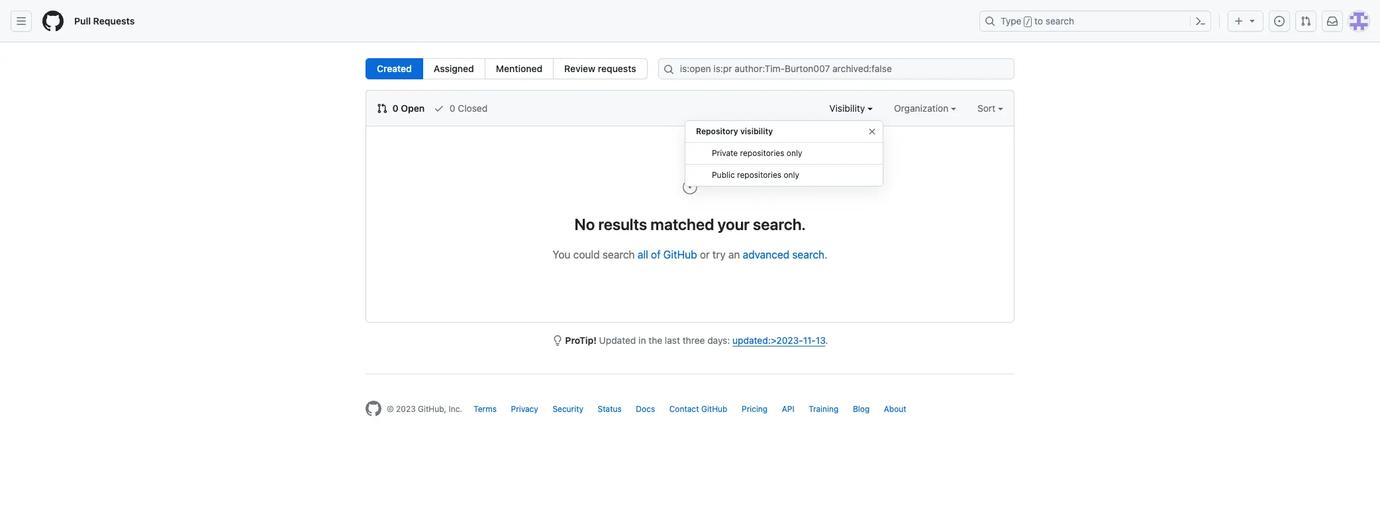 Task type: vqa. For each thing, say whether or not it's contained in the screenshot.
the topmost only
yes



Task type: locate. For each thing, give the bounding box(es) containing it.
pull
[[74, 15, 91, 26]]

1 horizontal spatial git pull request image
[[1301, 16, 1311, 26]]

0 closed link
[[434, 101, 488, 115]]

pull requests
[[74, 15, 135, 26]]

pricing
[[742, 405, 768, 415]]

0 horizontal spatial search
[[603, 249, 635, 261]]

1 vertical spatial github
[[701, 405, 728, 415]]

repositories for private
[[740, 148, 785, 158]]

your
[[718, 215, 750, 234]]

docs link
[[636, 405, 655, 415]]

only for private repositories only
[[787, 148, 802, 158]]

only up public repositories only link
[[787, 148, 802, 158]]

of
[[651, 249, 661, 261]]

0 horizontal spatial 0
[[392, 103, 399, 114]]

/
[[1026, 17, 1031, 26]]

github right contact
[[701, 405, 728, 415]]

0 inside 0 closed link
[[450, 103, 455, 114]]

1 vertical spatial git pull request image
[[377, 103, 387, 114]]

0 right check image
[[450, 103, 455, 114]]

public repositories only link
[[686, 165, 883, 187]]

. right advanced
[[825, 249, 828, 261]]

homepage image
[[42, 11, 64, 32], [366, 401, 382, 417]]

github right of
[[664, 249, 697, 261]]

to
[[1035, 15, 1043, 26]]

.
[[825, 249, 828, 261], [826, 335, 828, 346]]

1 vertical spatial .
[[826, 335, 828, 346]]

1 0 from the left
[[392, 103, 399, 114]]

repositories down private repositories only
[[737, 170, 782, 180]]

protip!
[[565, 335, 597, 346]]

results
[[598, 215, 647, 234]]

© 2023 github, inc.
[[387, 405, 462, 415]]

protip! updated in the last three days: updated:>2023-11-13 .
[[565, 335, 828, 346]]

updated:>2023-11-13 link
[[733, 335, 826, 346]]

search down search.
[[792, 249, 825, 261]]

security link
[[553, 405, 584, 415]]

search
[[1046, 15, 1074, 26], [603, 249, 635, 261], [792, 249, 825, 261]]

repository
[[696, 127, 738, 136]]

search.
[[753, 215, 806, 234]]

api link
[[782, 405, 795, 415]]

1 vertical spatial homepage image
[[366, 401, 382, 417]]

. right 11-
[[826, 335, 828, 346]]

2 horizontal spatial search
[[1046, 15, 1074, 26]]

public
[[712, 170, 735, 180]]

issue opened image
[[682, 179, 698, 195]]

repositories
[[740, 148, 785, 158], [737, 170, 782, 180]]

github
[[664, 249, 697, 261], [701, 405, 728, 415]]

0
[[392, 103, 399, 114], [450, 103, 455, 114]]

all of github link
[[638, 249, 697, 261]]

1 vertical spatial only
[[784, 170, 799, 180]]

training link
[[809, 405, 839, 415]]

in
[[639, 335, 646, 346]]

public repositories only
[[712, 170, 799, 180]]

1 horizontal spatial github
[[701, 405, 728, 415]]

repositories down visibility
[[740, 148, 785, 158]]

0 inside 0 open link
[[392, 103, 399, 114]]

2 0 from the left
[[450, 103, 455, 114]]

sort
[[978, 103, 996, 114]]

matched
[[651, 215, 714, 234]]

search left "all"
[[603, 249, 635, 261]]

status link
[[598, 405, 622, 415]]

plus image
[[1234, 16, 1245, 26]]

close menu image
[[867, 127, 878, 137]]

1 vertical spatial repositories
[[737, 170, 782, 180]]

search right to at the right top
[[1046, 15, 1074, 26]]

type / to search
[[1001, 15, 1074, 26]]

©
[[387, 405, 394, 415]]

review requests
[[564, 63, 636, 74]]

light bulb image
[[552, 336, 563, 346]]

you
[[553, 249, 571, 261]]

inc.
[[449, 405, 462, 415]]

git pull request image left the "0 open"
[[377, 103, 387, 114]]

blog link
[[853, 405, 870, 415]]

pull requests element
[[366, 58, 648, 79]]

type
[[1001, 15, 1022, 26]]

0 horizontal spatial github
[[664, 249, 697, 261]]

sort button
[[978, 101, 1003, 115]]

only down private repositories only link
[[784, 170, 799, 180]]

0 horizontal spatial git pull request image
[[377, 103, 387, 114]]

git pull request image left notifications image
[[1301, 16, 1311, 26]]

could
[[573, 249, 600, 261]]

Issues search field
[[658, 58, 1015, 79]]

0 for closed
[[450, 103, 455, 114]]

days:
[[708, 335, 730, 346]]

visibility
[[740, 127, 773, 136]]

0 vertical spatial only
[[787, 148, 802, 158]]

contact github link
[[669, 405, 728, 415]]

git pull request image
[[1301, 16, 1311, 26], [377, 103, 387, 114]]

no results matched your search.
[[574, 215, 806, 234]]

about
[[884, 405, 907, 415]]

only for public repositories only
[[784, 170, 799, 180]]

contact
[[669, 405, 699, 415]]

the
[[649, 335, 662, 346]]

1 horizontal spatial homepage image
[[366, 401, 382, 417]]

last
[[665, 335, 680, 346]]

triangle down image
[[1247, 15, 1258, 26]]

2023
[[396, 405, 416, 415]]

closed
[[458, 103, 488, 114]]

1 horizontal spatial 0
[[450, 103, 455, 114]]

0 left open
[[392, 103, 399, 114]]

only
[[787, 148, 802, 158], [784, 170, 799, 180]]

0 vertical spatial homepage image
[[42, 11, 64, 32]]

no
[[574, 215, 595, 234]]

Search all issues text field
[[658, 58, 1015, 79]]

homepage image left ©
[[366, 401, 382, 417]]

you could search all of github or try an advanced search .
[[553, 249, 828, 261]]

homepage image left pull
[[42, 11, 64, 32]]

0 vertical spatial github
[[664, 249, 697, 261]]

notifications image
[[1327, 16, 1338, 26]]

0 vertical spatial repositories
[[740, 148, 785, 158]]



Task type: describe. For each thing, give the bounding box(es) containing it.
updated:>2023-
[[733, 335, 803, 346]]

issue opened image
[[1274, 16, 1285, 26]]

organization
[[894, 103, 951, 114]]

private
[[712, 148, 738, 158]]

an
[[728, 249, 740, 261]]

open
[[401, 103, 425, 114]]

mentioned link
[[485, 58, 554, 79]]

0 closed
[[447, 103, 488, 114]]

filter by repository visiblity menu
[[685, 115, 884, 197]]

private repositories only
[[712, 148, 802, 158]]

training
[[809, 405, 839, 415]]

security
[[553, 405, 584, 415]]

0 open link
[[377, 101, 425, 115]]

review
[[564, 63, 596, 74]]

try
[[713, 249, 726, 261]]

repository visibility
[[696, 127, 773, 136]]

status
[[598, 405, 622, 415]]

visibility button
[[829, 101, 873, 115]]

0 open
[[390, 103, 425, 114]]

privacy
[[511, 405, 538, 415]]

docs
[[636, 405, 655, 415]]

search image
[[664, 64, 674, 75]]

github,
[[418, 405, 446, 415]]

or
[[700, 249, 710, 261]]

git pull request image inside 0 open link
[[377, 103, 387, 114]]

requests
[[93, 15, 135, 26]]

11-
[[803, 335, 816, 346]]

assigned
[[434, 63, 474, 74]]

three
[[683, 335, 705, 346]]

updated
[[599, 335, 636, 346]]

check image
[[434, 103, 445, 114]]

organization button
[[894, 101, 956, 115]]

privacy link
[[511, 405, 538, 415]]

private repositories only link
[[686, 143, 883, 165]]

command palette image
[[1196, 16, 1206, 26]]

review requests link
[[553, 58, 648, 79]]

about link
[[884, 405, 907, 415]]

0 vertical spatial .
[[825, 249, 828, 261]]

0 for open
[[392, 103, 399, 114]]

pricing link
[[742, 405, 768, 415]]

api
[[782, 405, 795, 415]]

advanced
[[743, 249, 790, 261]]

13
[[816, 335, 826, 346]]

mentioned
[[496, 63, 543, 74]]

1 horizontal spatial search
[[792, 249, 825, 261]]

assigned link
[[422, 58, 485, 79]]

repositories for public
[[737, 170, 782, 180]]

0 horizontal spatial homepage image
[[42, 11, 64, 32]]

0 vertical spatial git pull request image
[[1301, 16, 1311, 26]]

visibility
[[829, 103, 868, 114]]

terms
[[474, 405, 497, 415]]

requests
[[598, 63, 636, 74]]

all
[[638, 249, 648, 261]]

terms link
[[474, 405, 497, 415]]

advanced search link
[[743, 249, 825, 261]]

blog
[[853, 405, 870, 415]]

contact github
[[669, 405, 728, 415]]



